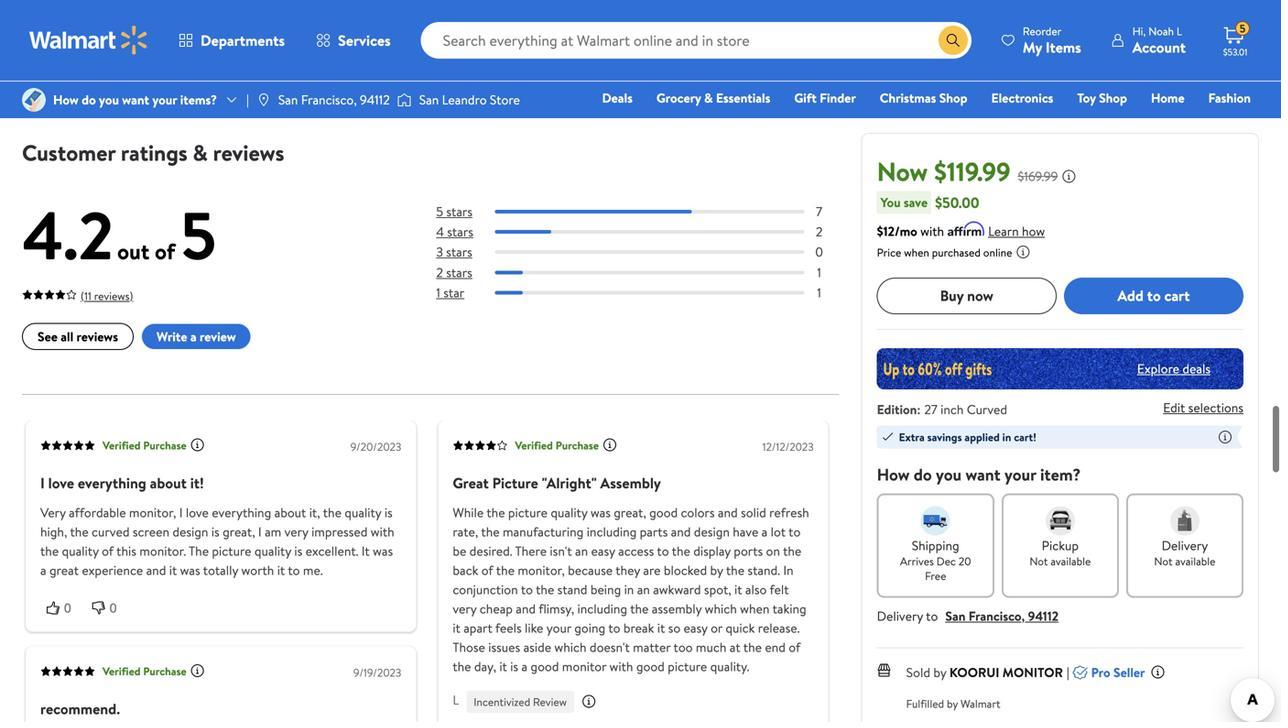 Task type: vqa. For each thing, say whether or not it's contained in the screenshot.
Rights at the right of page
no



Task type: locate. For each thing, give the bounding box(es) containing it.
0 vertical spatial an
[[575, 542, 588, 560]]

led inside koorui 24-inch curved computer monitor- full hd 1080p 60hz gaming monitor 1800r led monitor hdmi vga, tilt adjustment, eye care, black 24n5c
[[329, 43, 355, 63]]

:
[[918, 400, 921, 418]]

5 progress bar from the top
[[495, 291, 805, 295]]

1 horizontal spatial about
[[275, 503, 306, 521]]

2 horizontal spatial your
[[1005, 463, 1037, 486]]

not down intent image for pickup at the right bottom
[[1030, 553, 1049, 569]]

1 vertical spatial &
[[193, 137, 208, 168]]

shipping
[[472, 57, 512, 73], [263, 80, 302, 96], [677, 80, 716, 96]]

0 vertical spatial 2
[[816, 223, 823, 241]]

1 horizontal spatial |
[[1067, 663, 1070, 681]]

it left so
[[658, 619, 665, 637]]

verified up picture
[[515, 438, 553, 453]]

which up monitor
[[555, 638, 587, 656]]

0 horizontal spatial i
[[40, 473, 45, 493]]

is down 9/20/2023
[[385, 503, 393, 521]]

when inside while the picture quality was great, good colors and solid refresh rate, the manufacturing including parts and design have a lot to be desired.  there isn't an easy access to the display ports on the back of the monitor, because they are blocked by the stand. in conjunction to the stand being in an awkward spot, it also felt very cheap and flimsy, including the assembly which when taking it apart feels like your going to break it so easy or quick release. those issues aside which doesn't matter too much at the end of the day, it is a good monitor with good picture quality.
[[741, 600, 770, 618]]

Walmart Site-Wide search field
[[421, 22, 972, 59]]

inch inside "koorui 27 inch curved gaming monitor, 165hz 1ms pc desktop computer monitors for gaming, 90% dci-p3, built-in adaptive sync,27e6c"
[[513, 0, 540, 3]]

1 horizontal spatial available
[[1176, 553, 1216, 569]]

is
[[385, 503, 393, 521], [212, 523, 220, 541], [294, 542, 303, 560], [511, 657, 519, 675]]

delivery inside delivery not available
[[1162, 536, 1209, 554]]

do for how do you want your item?
[[914, 463, 933, 486]]

when down also
[[741, 600, 770, 618]]

1800r
[[285, 43, 325, 63]]

while the picture quality was great, good colors and solid refresh rate, the manufacturing including parts and design have a lot to be desired.  there isn't an easy access to the display ports on the back of the monitor, because they are blocked by the stand. in conjunction to the stand being in an awkward spot, it also felt very cheap and flimsy, including the assembly which when taking it apart feels like your going to break it so easy or quick release. those issues aside which doesn't matter too much at the end of the day, it is a good monitor with good picture quality.
[[453, 503, 810, 675]]

monitor,fhd
[[26, 23, 110, 43]]

including down being
[[578, 600, 628, 618]]

available for pickup
[[1051, 553, 1092, 569]]

5 for 5 stars
[[436, 202, 443, 220]]

0 vertical spatial |
[[246, 91, 249, 109]]

progress bar for 3 stars
[[495, 250, 805, 254]]

1 design from the left
[[173, 523, 208, 541]]

monitor
[[562, 657, 607, 675]]

curved right monitor,
[[544, 0, 590, 3]]

2 up 1 star
[[436, 263, 443, 281]]

"alright"
[[542, 473, 597, 493]]

Search search field
[[421, 22, 972, 59]]

are
[[644, 561, 661, 579]]

koorui inside koorui 24-inch curved computer monitor- full hd 1080p 60hz gaming monitor 1800r led monitor hdmi vga, tilt adjustment, eye care, black 24n5c
[[230, 0, 286, 3]]

curved inside koorui 24-inch curved computer monitor- full hd 1080p 60hz gaming monitor 1800r led monitor hdmi vga, tilt adjustment, eye care, black 24n5c
[[342, 0, 389, 3]]

verified up i love everything about it!
[[103, 438, 141, 453]]

see all reviews link
[[22, 323, 134, 350]]

1 horizontal spatial everything
[[212, 503, 271, 521]]

san left 'eye'
[[278, 91, 298, 109]]

when down $12/mo with
[[905, 244, 930, 260]]

full inside norcent 22 inch monitor with hdmi vga port, 1080p 75hz full hd va led ultra thin bezel display, flicker-free, blue light filter, built-in speakers, tilt adjustment
[[718, 23, 740, 43]]

monitor
[[745, 0, 796, 3], [230, 43, 281, 63], [230, 63, 281, 83]]

3 inch from the left
[[715, 0, 742, 3]]

with
[[639, 3, 666, 23], [921, 222, 945, 240], [371, 523, 395, 541], [610, 657, 634, 675]]

stand.
[[748, 561, 781, 579]]

1 horizontal spatial 27
[[925, 400, 938, 418]]

1 horizontal spatial you
[[936, 463, 962, 486]]

delivery down intent image for delivery
[[1162, 536, 1209, 554]]

1 inch from the left
[[312, 0, 339, 3]]

at
[[730, 638, 741, 656]]

good up 'parts'
[[650, 503, 678, 521]]

curved
[[342, 0, 389, 3], [544, 0, 590, 3], [52, 3, 98, 23], [967, 400, 1008, 418]]

design up 'the'
[[173, 523, 208, 541]]

francisco,
[[301, 91, 357, 109], [969, 607, 1026, 625]]

the
[[189, 542, 209, 560]]

quality down am
[[255, 542, 291, 560]]

2 led from the left
[[639, 43, 666, 63]]

0 horizontal spatial about
[[150, 473, 187, 493]]

94112 up monitor
[[1029, 607, 1059, 625]]

94112 down vga,
[[360, 91, 390, 109]]

excellent.
[[306, 542, 359, 560]]

1 horizontal spatial led
[[639, 43, 666, 63]]

by right "fulfilled"
[[947, 696, 959, 711]]

0 horizontal spatial gaming
[[102, 3, 151, 23]]

quality down the "alright"
[[551, 503, 588, 521]]

to
[[1148, 285, 1162, 306], [789, 523, 801, 541], [657, 542, 669, 560], [288, 561, 300, 579], [521, 580, 533, 598], [927, 607, 939, 625], [609, 619, 621, 637]]

3 for 3 stars
[[436, 243, 443, 261]]

0 horizontal spatial inch
[[312, 0, 339, 3]]

1 horizontal spatial was
[[373, 542, 393, 560]]

1 vertical spatial l
[[453, 691, 459, 709]]

intent image for shipping image
[[922, 506, 951, 535]]

0 horizontal spatial was
[[180, 561, 200, 579]]

stars right '4'
[[447, 223, 474, 241]]

2 product group from the left
[[230, 0, 409, 124]]

1 product group from the left
[[26, 0, 204, 124]]

break
[[624, 619, 655, 637]]

christmas shop link
[[872, 88, 976, 108]]

1 1ms from the left
[[26, 3, 48, 23]]

is up totally
[[212, 523, 220, 541]]

0 vertical spatial about
[[150, 473, 187, 493]]

to inside button
[[1148, 285, 1162, 306]]

stars up 4 stars
[[447, 202, 473, 220]]

i up very
[[40, 473, 45, 493]]

0 horizontal spatial hd
[[384, 3, 406, 23]]

1 vertical spatial do
[[914, 463, 933, 486]]

5 for 5
[[1240, 21, 1246, 36]]

1 1080p from the left
[[113, 23, 153, 43]]

l right noah
[[1177, 23, 1183, 39]]

and down monitor.
[[146, 561, 166, 579]]

koorui for computer
[[230, 0, 286, 3]]

2 1080p from the left
[[230, 23, 270, 43]]

1080p inside koorui 24-inch curved computer monitor- full hd 1080p 60hz gaming monitor 1800r led monitor hdmi vga, tilt adjustment, eye care, black 24n5c
[[230, 23, 270, 43]]

led left ultra on the right top
[[639, 43, 666, 63]]

1 vertical spatial 3+ day shipping
[[643, 80, 716, 96]]

of up conjunction
[[482, 561, 494, 579]]

0 vertical spatial 94112
[[360, 91, 390, 109]]

shipping for light
[[677, 80, 716, 96]]

1 vertical spatial love
[[186, 503, 209, 521]]

to inside very affordable monitor, i love everything about it, the quality is high, the curved screen design is great, i am very impressed with the quality of this monitor. the picture quality is excellent. it was a great experience and it was totally worth it to me.
[[288, 561, 300, 579]]

2 design from the left
[[694, 523, 730, 541]]

inch
[[312, 0, 339, 3], [513, 0, 540, 3], [715, 0, 742, 3]]

with inside very affordable monitor, i love everything about it, the quality is high, the curved screen design is great, i am very impressed with the quality of this monitor. the picture quality is excellent. it was a great experience and it was totally worth it to me.
[[371, 523, 395, 541]]

1 horizontal spatial 5
[[436, 202, 443, 220]]

you down savings
[[936, 463, 962, 486]]

1 vertical spatial great,
[[223, 523, 255, 541]]

of left this at the left of page
[[102, 542, 114, 560]]

christmas
[[880, 89, 937, 107]]

koorui 24-inch curved computer monitor- full hd 1080p 60hz gaming monitor 1800r led monitor hdmi vga, tilt adjustment, eye care, black 24n5c
[[230, 0, 408, 124]]

review
[[200, 328, 236, 345]]

hi,
[[1133, 23, 1147, 39]]

1080p left "60hz"
[[230, 23, 270, 43]]

1 vertical spatial hdmi
[[285, 63, 323, 83]]

great, inside while the picture quality was great, good colors and solid refresh rate, the manufacturing including parts and design have a lot to be desired.  there isn't an easy access to the display ports on the back of the monitor, because they are blocked by the stand. in conjunction to the stand being in an awkward spot, it also felt very cheap and flimsy, including the assembly which when taking it apart feels like your going to break it so easy or quick release. those issues aside which doesn't matter too much at the end of the day, it is a good monitor with good picture quality.
[[614, 503, 647, 521]]

koorui inside "koorui 27 inch curved gaming monitor, 165hz 1ms pc desktop computer monitors for gaming, 90% dci-p3, built-in adaptive sync,27e6c"
[[435, 0, 491, 3]]

koorui inside "koorui 24" 165hz/144hz 1ms curved gaming monitor,fhd 1080p 100%srgb  computer monitors,adaptive sync,dp&hdmi port,eye care"
[[26, 0, 82, 3]]

product group containing koorui 27 inch curved gaming monitor, 165hz 1ms pc desktop computer monitors for gaming, 90% dci-p3, built-in adaptive sync,27e6c
[[435, 0, 613, 106]]

2 horizontal spatial 5
[[1240, 21, 1246, 36]]

not down intent image for delivery
[[1155, 553, 1173, 569]]

1ms right 165hz
[[586, 3, 609, 23]]

1 vertical spatial 3
[[436, 243, 443, 261]]

l
[[1177, 23, 1183, 39], [453, 691, 459, 709]]

0 horizontal spatial when
[[741, 600, 770, 618]]

progress bar
[[495, 210, 805, 214], [495, 230, 805, 234], [495, 250, 805, 254], [495, 271, 805, 274], [495, 291, 805, 295]]

vga
[[712, 3, 742, 23]]

2 vertical spatial your
[[547, 619, 572, 637]]

0 vertical spatial how
[[53, 91, 79, 109]]

your inside while the picture quality was great, good colors and solid refresh rate, the manufacturing including parts and design have a lot to be desired.  there isn't an easy access to the display ports on the back of the monitor, because they are blocked by the stand. in conjunction to the stand being in an awkward spot, it also felt very cheap and flimsy, including the assembly which when taking it apart feels like your going to break it so easy or quick release. those issues aside which doesn't matter too much at the end of the day, it is a good monitor with good picture quality.
[[547, 619, 572, 637]]

1 horizontal spatial design
[[694, 523, 730, 541]]

0 vertical spatial hdmi
[[670, 3, 708, 23]]

1 shop from the left
[[940, 89, 968, 107]]

gift left cards
[[959, 115, 981, 132]]

your down flimsy,
[[547, 619, 572, 637]]

0 vertical spatial everything
[[78, 473, 146, 493]]

want down the 'applied'
[[966, 463, 1001, 486]]

now
[[878, 153, 929, 189]]

inch inside norcent 22 inch monitor with hdmi vga port, 1080p 75hz full hd va led ultra thin bezel display, flicker-free, blue light filter, built-in speakers, tilt adjustment
[[715, 0, 742, 3]]

your for items?
[[152, 91, 177, 109]]

francisco, down vga,
[[301, 91, 357, 109]]

with right impressed
[[371, 523, 395, 541]]

1 led from the left
[[329, 43, 355, 63]]

finder
[[820, 89, 856, 107]]

0 horizontal spatial want
[[122, 91, 149, 109]]

monitor, inside very affordable monitor, i love everything about it, the quality is high, the curved screen design is great, i am very impressed with the quality of this monitor. the picture quality is excellent. it was a great experience and it was totally worth it to me.
[[129, 503, 176, 521]]

explore deals link
[[1131, 352, 1219, 385]]

l inside hi, noah l account
[[1177, 23, 1183, 39]]

2 horizontal spatial was
[[591, 503, 611, 521]]

design inside while the picture quality was great, good colors and solid refresh rate, the manufacturing including parts and design have a lot to be desired.  there isn't an easy access to the display ports on the back of the monitor, because they are blocked by the stand. in conjunction to the stand being in an awkward spot, it also felt very cheap and flimsy, including the assembly which when taking it apart feels like your going to break it so easy or quick release. those issues aside which doesn't matter too much at the end of the day, it is a good monitor with good picture quality.
[[694, 523, 730, 541]]

a inside write a review link
[[190, 328, 197, 345]]

2 horizontal spatial gaming
[[435, 3, 484, 23]]

2 for 2
[[816, 223, 823, 241]]

everything up affordable
[[78, 473, 146, 493]]

inch inside koorui 24-inch curved computer monitor- full hd 1080p 60hz gaming monitor 1800r led monitor hdmi vga, tilt adjustment, eye care, black 24n5c
[[312, 0, 339, 3]]

verified purchase up great picture "alright" assembly
[[515, 438, 599, 453]]

out
[[117, 236, 150, 267]]

led for display,
[[639, 43, 666, 63]]

not for pickup
[[1030, 553, 1049, 569]]

0 button down experience
[[86, 598, 132, 617]]

0 vertical spatial l
[[1177, 23, 1183, 39]]

display,
[[639, 63, 688, 83]]

3+ day shipping up speakers,
[[643, 80, 716, 96]]

2 available from the left
[[1176, 553, 1216, 569]]

0 horizontal spatial l
[[453, 691, 459, 709]]

a inside very affordable monitor, i love everything about it, the quality is high, the curved screen design is great, i am very impressed with the quality of this monitor. the picture quality is excellent. it was a great experience and it was totally worth it to me.
[[40, 561, 46, 579]]

0 vertical spatial your
[[152, 91, 177, 109]]

1 vertical spatial 94112
[[1029, 607, 1059, 625]]

issues
[[489, 638, 521, 656]]

monitor
[[1003, 663, 1064, 681]]

affordable
[[69, 503, 126, 521]]

monitor, down there
[[518, 561, 565, 579]]

in down they at the bottom left of the page
[[625, 580, 634, 598]]

0 horizontal spatial gift
[[795, 89, 817, 107]]

was inside while the picture quality was great, good colors and solid refresh rate, the manufacturing including parts and design have a lot to be desired.  there isn't an easy access to the display ports on the back of the monitor, because they are blocked by the stand. in conjunction to the stand being in an awkward spot, it also felt very cheap and flimsy, including the assembly which when taking it apart feels like your going to break it so easy or quick release. those issues aside which doesn't matter too much at the end of the day, it is a good monitor with good picture quality.
[[591, 503, 611, 521]]

inch for 22
[[715, 0, 742, 3]]

computer inside koorui 24-inch curved computer monitor- full hd 1080p 60hz gaming monitor 1800r led monitor hdmi vga, tilt adjustment, eye care, black 24n5c
[[230, 3, 295, 23]]

1 available from the left
[[1051, 553, 1092, 569]]

4 product group from the left
[[639, 0, 818, 124]]

verified purchase information image
[[190, 437, 205, 452], [603, 437, 618, 452], [190, 663, 205, 678]]

product group containing koorui 24" 165hz/144hz 1ms curved gaming monitor,fhd 1080p 100%srgb  computer monitors,adaptive sync,dp&hdmi port,eye care
[[26, 0, 204, 124]]

toy
[[1078, 89, 1097, 107]]

1 progress bar from the top
[[495, 210, 805, 214]]

verified purchase information image for about
[[190, 437, 205, 452]]

intent image for delivery image
[[1171, 506, 1200, 535]]

in
[[523, 63, 535, 83], [750, 83, 761, 104], [1003, 429, 1012, 445], [625, 580, 634, 598]]

koorui up the monitor,fhd
[[26, 0, 82, 3]]

0 vertical spatial francisco,
[[301, 91, 357, 109]]

1 horizontal spatial computer
[[230, 3, 295, 23]]

cheap
[[480, 600, 513, 618]]

you for how do you want your item?
[[936, 463, 962, 486]]

0 horizontal spatial 2
[[436, 263, 443, 281]]

$119.99
[[935, 153, 1011, 189]]

walmart image
[[29, 26, 148, 55]]

matter
[[633, 638, 671, 656]]

0 vertical spatial delivery
[[1162, 536, 1209, 554]]

1 horizontal spatial not
[[1155, 553, 1173, 569]]

quality.
[[711, 657, 750, 675]]

2 horizontal spatial day
[[658, 80, 674, 96]]

0 horizontal spatial 1080p
[[113, 23, 153, 43]]

black
[[375, 83, 408, 104]]

a down aside
[[522, 657, 528, 675]]

gift cards link
[[951, 114, 1025, 133]]

not for delivery
[[1155, 553, 1173, 569]]

san down free
[[946, 607, 966, 625]]

shop inside toy shop link
[[1100, 89, 1128, 107]]

write
[[157, 328, 187, 345]]

1 horizontal spatial i
[[179, 503, 183, 521]]

monitor up 2-day shipping
[[230, 43, 281, 63]]

which down spot,
[[705, 600, 737, 618]]

0 horizontal spatial day
[[244, 80, 260, 96]]

0 horizontal spatial easy
[[592, 542, 616, 560]]

4
[[436, 223, 444, 241]]

it right worth
[[277, 561, 285, 579]]

those
[[453, 638, 486, 656]]

27 up desktop
[[494, 0, 510, 3]]

monitor.
[[140, 542, 186, 560]]

do down extra at the bottom right of page
[[914, 463, 933, 486]]

0 horizontal spatial available
[[1051, 553, 1092, 569]]

2 horizontal spatial picture
[[668, 657, 708, 675]]

applied, extra savings applied in cart! element
[[881, 429, 1233, 445]]

4 progress bar from the top
[[495, 271, 805, 274]]

koorui up departments
[[230, 0, 286, 3]]

in left "blue"
[[750, 83, 761, 104]]

0 horizontal spatial  image
[[22, 88, 46, 112]]

the up desired.
[[481, 523, 500, 541]]

0 button
[[40, 598, 86, 617], [86, 598, 132, 617]]

quick
[[726, 619, 755, 637]]

led inside norcent 22 inch monitor with hdmi vga port, 1080p 75hz full hd va led ultra thin bezel display, flicker-free, blue light filter, built-in speakers, tilt adjustment
[[639, 43, 666, 63]]

1 horizontal spatial hd
[[744, 23, 766, 43]]

0 vertical spatial monitor,
[[129, 503, 176, 521]]

1 horizontal spatial great,
[[614, 503, 647, 521]]

is down issues
[[511, 657, 519, 675]]

day,
[[475, 657, 497, 675]]

tilt right vga,
[[363, 63, 383, 83]]

up to sixty percent off deals. shop now. image
[[878, 348, 1244, 389]]

reviews right all
[[77, 328, 118, 345]]

 image for san
[[256, 93, 271, 107]]

1 horizontal spatial full
[[718, 23, 740, 43]]

inch up services popup button
[[312, 0, 339, 3]]

monitor, inside while the picture quality was great, good colors and solid refresh rate, the manufacturing including parts and design have a lot to be desired.  there isn't an easy access to the display ports on the back of the monitor, because they are blocked by the stand. in conjunction to the stand being in an awkward spot, it also felt very cheap and flimsy, including the assembly which when taking it apart feels like your going to break it so easy or quick release. those issues aside which doesn't matter too much at the end of the day, it is a good monitor with good picture quality.
[[518, 561, 565, 579]]

pc
[[435, 23, 454, 43]]

reviews down 24n5c
[[213, 137, 285, 168]]

learn how button
[[989, 222, 1046, 241]]

1 vertical spatial 2
[[436, 263, 443, 281]]

0 horizontal spatial built-
[[489, 63, 523, 83]]

legal information image
[[1017, 244, 1031, 259]]

tilt
[[363, 63, 383, 83], [702, 104, 722, 124]]

delivery for to
[[878, 607, 924, 625]]

1 vertical spatial how
[[878, 463, 910, 486]]

product group
[[26, 0, 204, 124], [230, 0, 409, 124], [435, 0, 613, 106], [639, 0, 818, 124]]

1 horizontal spatial shipping
[[472, 57, 512, 73]]

hd up services
[[384, 3, 406, 23]]

3+ day shipping up the sync,27e6c
[[438, 57, 512, 73]]

available inside the pickup not available
[[1051, 553, 1092, 569]]

1 horizontal spatial 3+ day shipping
[[643, 80, 716, 96]]

shop for christmas shop
[[940, 89, 968, 107]]

edit selections
[[1164, 399, 1244, 416]]

verified purchase information image for assembly
[[603, 437, 618, 452]]

about left it!
[[150, 473, 187, 493]]

francisco, up sold by koorui monitor
[[969, 607, 1026, 625]]

2
[[816, 223, 823, 241], [436, 263, 443, 281]]

of inside very affordable monitor, i love everything about it, the quality is high, the curved screen design is great, i am very impressed with the quality of this monitor. the picture quality is excellent. it was a great experience and it was totally worth it to me.
[[102, 542, 114, 560]]

feels
[[496, 619, 522, 637]]

easy up because
[[592, 542, 616, 560]]

27
[[494, 0, 510, 3], [925, 400, 938, 418]]

2 not from the left
[[1155, 553, 1173, 569]]

picture up the manufacturing
[[508, 503, 548, 521]]

available inside delivery not available
[[1176, 553, 1216, 569]]

2 vertical spatial by
[[947, 696, 959, 711]]

san francisco, 94112 button
[[946, 607, 1059, 625]]

shipping for black
[[263, 80, 302, 96]]

2 progress bar from the top
[[495, 230, 805, 234]]

1 horizontal spatial shop
[[1100, 89, 1128, 107]]

1 vertical spatial delivery
[[878, 607, 924, 625]]

store
[[490, 91, 520, 109]]

0 horizontal spatial tilt
[[363, 63, 383, 83]]

1 vertical spatial tilt
[[702, 104, 722, 124]]

an right isn't
[[575, 542, 588, 560]]

1 vertical spatial |
[[1067, 663, 1070, 681]]

2 1ms from the left
[[586, 3, 609, 23]]

 image down 100%srgb
[[22, 88, 46, 112]]

verified for "alright"
[[515, 438, 553, 453]]

a right write
[[190, 328, 197, 345]]

monitor inside norcent 22 inch monitor with hdmi vga port, 1080p 75hz full hd va led ultra thin bezel display, flicker-free, blue light filter, built-in speakers, tilt adjustment
[[745, 0, 796, 3]]

your for item?
[[1005, 463, 1037, 486]]

$12/mo
[[878, 222, 918, 240]]

you for how do you want your items?
[[99, 91, 119, 109]]

1 horizontal spatial picture
[[508, 503, 548, 521]]

about inside very affordable monitor, i love everything about it, the quality is high, the curved screen design is great, i am very impressed with the quality of this monitor. the picture quality is excellent. it was a great experience and it was totally worth it to me.
[[275, 503, 306, 521]]

reviews
[[213, 137, 285, 168], [77, 328, 118, 345]]

assembly
[[601, 473, 661, 493]]

blocked
[[664, 561, 708, 579]]

tilt inside norcent 22 inch monitor with hdmi vga port, 1080p 75hz full hd va led ultra thin bezel display, flicker-free, blue light filter, built-in speakers, tilt adjustment
[[702, 104, 722, 124]]

it
[[169, 561, 177, 579], [277, 561, 285, 579], [735, 580, 743, 598], [453, 619, 461, 637], [658, 619, 665, 637], [500, 657, 507, 675]]

not inside the pickup not available
[[1030, 553, 1049, 569]]

1080p inside norcent 22 inch monitor with hdmi vga port, 1080p 75hz full hd va led ultra thin bezel display, flicker-free, blue light filter, built-in speakers, tilt adjustment
[[639, 23, 679, 43]]

1080p
[[113, 23, 153, 43], [230, 23, 270, 43], [639, 23, 679, 43]]

built-
[[489, 63, 523, 83], [715, 83, 750, 104]]

everything inside very affordable monitor, i love everything about it, the quality is high, the curved screen design is great, i am very impressed with the quality of this monitor. the picture quality is excellent. it was a great experience and it was totally worth it to me.
[[212, 503, 271, 521]]

0 vertical spatial you
[[99, 91, 119, 109]]

2-day shipping
[[234, 80, 302, 96]]

picture inside very affordable monitor, i love everything about it, the quality is high, the curved screen design is great, i am very impressed with the quality of this monitor. the picture quality is excellent. it was a great experience and it was totally worth it to me.
[[212, 542, 252, 560]]

1 horizontal spatial 1ms
[[586, 3, 609, 23]]

3 progress bar from the top
[[495, 250, 805, 254]]

1 vertical spatial very
[[453, 600, 477, 618]]

explore deals
[[1138, 360, 1211, 378]]

90%
[[574, 43, 601, 63]]

0 horizontal spatial francisco,
[[301, 91, 357, 109]]

0 vertical spatial i
[[40, 473, 45, 493]]

colors
[[681, 503, 715, 521]]

5
[[1240, 21, 1246, 36], [181, 189, 217, 281], [436, 202, 443, 220]]

very right am
[[285, 523, 309, 541]]

0 horizontal spatial shipping
[[263, 80, 302, 96]]

tilt right the grocery
[[702, 104, 722, 124]]

san down the dci-
[[419, 91, 439, 109]]

& right ratings
[[193, 137, 208, 168]]

& down flicker- at the right
[[705, 89, 713, 107]]

easy left or
[[684, 619, 708, 637]]

1 horizontal spatial reviews
[[213, 137, 285, 168]]

great
[[453, 473, 489, 493]]

stars for 3 stars
[[446, 243, 473, 261]]

| right "2-"
[[246, 91, 249, 109]]

3 product group from the left
[[435, 0, 613, 106]]

 image
[[22, 88, 46, 112], [256, 93, 271, 107]]

0 horizontal spatial your
[[152, 91, 177, 109]]

0 vertical spatial 3+ day shipping
[[438, 57, 512, 73]]

1 horizontal spatial when
[[905, 244, 930, 260]]

a left the great
[[40, 561, 46, 579]]

design up display
[[694, 523, 730, 541]]

with inside norcent 22 inch monitor with hdmi vga port, 1080p 75hz full hd va led ultra thin bezel display, flicker-free, blue light filter, built-in speakers, tilt adjustment
[[639, 3, 666, 23]]

 image
[[397, 91, 412, 109]]

light
[[639, 83, 671, 104]]

ports
[[734, 542, 763, 560]]

shop up gift cards "link"
[[940, 89, 968, 107]]

to up doesn't
[[609, 619, 621, 637]]

1 vertical spatial about
[[275, 503, 306, 521]]

end
[[765, 638, 786, 656]]

to left 'me.'
[[288, 561, 300, 579]]

2 inch from the left
[[513, 0, 540, 3]]

3 left thin at the right of the page
[[698, 50, 704, 66]]

in right for
[[523, 63, 535, 83]]

1 vertical spatial gift
[[959, 115, 981, 132]]

p3,
[[465, 63, 485, 83]]

great, inside very affordable monitor, i love everything about it, the quality is high, the curved screen design is great, i am very impressed with the quality of this monitor. the picture quality is excellent. it was a great experience and it was totally worth it to me.
[[223, 523, 255, 541]]

quality inside while the picture quality was great, good colors and solid refresh rate, the manufacturing including parts and design have a lot to be desired.  there isn't an easy access to the display ports on the back of the monitor, because they are blocked by the stand. in conjunction to the stand being in an awkward spot, it also felt very cheap and flimsy, including the assembly which when taking it apart feels like your going to break it so easy or quick release. those issues aside which doesn't matter too much at the end of the day, it is a good monitor with good picture quality.
[[551, 503, 588, 521]]

1 vertical spatial everything
[[212, 503, 271, 521]]

1 horizontal spatial which
[[705, 600, 737, 618]]

1 not from the left
[[1030, 553, 1049, 569]]

arrives
[[901, 553, 935, 569]]

by inside while the picture quality was great, good colors and solid refresh rate, the manufacturing including parts and design have a lot to be desired.  there isn't an easy access to the display ports on the back of the monitor, because they are blocked by the stand. in conjunction to the stand being in an awkward spot, it also felt very cheap and flimsy, including the assembly which when taking it apart feels like your going to break it so easy or quick release. those issues aside which doesn't matter too much at the end of the day, it is a good monitor with good picture quality.
[[711, 561, 724, 579]]

want up customer ratings & reviews
[[122, 91, 149, 109]]

monitor-
[[299, 3, 355, 23]]

how for how do you want your items?
[[53, 91, 79, 109]]

2 shop from the left
[[1100, 89, 1128, 107]]

full up services
[[358, 3, 381, 23]]

picture up totally
[[212, 542, 252, 560]]

including up access
[[587, 523, 637, 541]]

design inside very affordable monitor, i love everything about it, the quality is high, the curved screen design is great, i am very impressed with the quality of this monitor. the picture quality is excellent. it was a great experience and it was totally worth it to me.
[[173, 523, 208, 541]]

1 horizontal spatial &
[[705, 89, 713, 107]]

shop inside christmas shop link
[[940, 89, 968, 107]]

you down monitors,adaptive
[[99, 91, 119, 109]]

not inside delivery not available
[[1155, 553, 1173, 569]]

item?
[[1041, 463, 1081, 486]]

cart
[[1165, 285, 1191, 306]]

great
[[49, 561, 79, 579]]

1 vertical spatial including
[[578, 600, 628, 618]]

hi, noah l account
[[1133, 23, 1187, 57]]

delivery down the arrives
[[878, 607, 924, 625]]

0 down 7
[[816, 243, 824, 261]]

1 horizontal spatial hdmi
[[670, 3, 708, 23]]

3 1080p from the left
[[639, 23, 679, 43]]



Task type: describe. For each thing, give the bounding box(es) containing it.
available for delivery
[[1176, 553, 1216, 569]]

and left solid
[[718, 503, 738, 521]]

the right high,
[[70, 523, 89, 541]]

1 vertical spatial i
[[179, 503, 183, 521]]

the right 'at'
[[744, 638, 762, 656]]

the up blocked
[[672, 542, 691, 560]]

refresh
[[770, 503, 810, 521]]

how
[[1023, 222, 1046, 240]]

in inside "koorui 27 inch curved gaming monitor, 165hz 1ms pc desktop computer monitors for gaming, 90% dci-p3, built-in adaptive sync,27e6c"
[[523, 63, 535, 83]]

gaming inside koorui 24-inch curved computer monitor- full hd 1080p 60hz gaming monitor 1800r led monitor hdmi vga, tilt adjustment, eye care, black 24n5c
[[311, 23, 360, 43]]

do for how do you want your items?
[[82, 91, 96, 109]]

pro seller
[[1092, 663, 1146, 681]]

with up price when purchased online
[[921, 222, 945, 240]]

product group containing norcent 22 inch monitor with hdmi vga port, 1080p 75hz full hd va led ultra thin bezel display, flicker-free, blue light filter, built-in speakers, tilt adjustment
[[639, 0, 818, 124]]

stars for 2 stars
[[446, 263, 473, 281]]

is inside while the picture quality was great, good colors and solid refresh rate, the manufacturing including parts and design have a lot to be desired.  there isn't an easy access to the display ports on the back of the monitor, because they are blocked by the stand. in conjunction to the stand being in an awkward spot, it also felt very cheap and flimsy, including the assembly which when taking it apart feels like your going to break it so easy or quick release. those issues aside which doesn't matter too much at the end of the day, it is a good monitor with good picture quality.
[[511, 657, 519, 675]]

2 horizontal spatial 0
[[816, 243, 824, 261]]

tilt inside koorui 24-inch curved computer monitor- full hd 1080p 60hz gaming monitor 1800r led monitor hdmi vga, tilt adjustment, eye care, black 24n5c
[[363, 63, 383, 83]]

for
[[495, 43, 514, 63]]

1 for 2 stars
[[818, 263, 822, 281]]

dec
[[937, 553, 957, 569]]

koorui for gaming
[[435, 0, 491, 3]]

incentivized review information image
[[582, 694, 597, 709]]

selections
[[1189, 399, 1244, 416]]

sync,27e6c
[[435, 83, 510, 104]]

going
[[575, 619, 606, 637]]

gift inside fashion gift cards
[[959, 115, 981, 132]]

3 for 3
[[698, 50, 704, 66]]

registry link
[[1032, 114, 1096, 133]]

2 0 button from the left
[[86, 598, 132, 617]]

gaming inside "koorui 27 inch curved gaming monitor, 165hz 1ms pc desktop computer monitors for gaming, 90% dci-p3, built-in adaptive sync,27e6c"
[[435, 3, 484, 23]]

speakers,
[[639, 104, 699, 124]]

the down high,
[[40, 542, 59, 560]]

1 vertical spatial easy
[[684, 619, 708, 637]]

day for light
[[658, 80, 674, 96]]

1 vertical spatial 27
[[925, 400, 938, 418]]

 image for how
[[22, 88, 46, 112]]

gaming,
[[518, 43, 570, 63]]

electronics link
[[984, 88, 1062, 108]]

0 vertical spatial reviews
[[213, 137, 285, 168]]

monitor down departments
[[230, 63, 281, 83]]

(11 reviews)
[[81, 288, 133, 304]]

4.2 out of 5
[[22, 189, 217, 281]]

parts
[[640, 523, 668, 541]]

0 horizontal spatial which
[[555, 638, 587, 656]]

verified purchase up recommend.
[[103, 663, 187, 679]]

more information on savings image
[[1219, 430, 1233, 444]]

by for fulfilled
[[947, 696, 959, 711]]

learn more about strikethrough prices image
[[1062, 169, 1077, 183]]

(11 reviews) link
[[22, 285, 133, 305]]

0 horizontal spatial 0
[[64, 601, 71, 615]]

gift finder link
[[787, 88, 865, 108]]

verified up recommend.
[[103, 663, 141, 679]]

hdmi inside koorui 24-inch curved computer monitor- full hd 1080p 60hz gaming monitor 1800r led monitor hdmi vga, tilt adjustment, eye care, black 24n5c
[[285, 63, 323, 83]]

0 vertical spatial which
[[705, 600, 737, 618]]

the down ports on the bottom right
[[726, 561, 745, 579]]

1 for 1 star
[[818, 283, 822, 301]]

stars for 5 stars
[[447, 202, 473, 220]]

computer inside "koorui 27 inch curved gaming monitor, 165hz 1ms pc desktop computer monitors for gaming, 90% dci-p3, built-in adaptive sync,27e6c"
[[514, 23, 579, 43]]

0 horizontal spatial an
[[575, 542, 588, 560]]

on
[[767, 542, 781, 560]]

$53.01
[[1224, 46, 1248, 58]]

registry
[[1041, 115, 1087, 132]]

5 stars
[[436, 202, 473, 220]]

extra
[[899, 429, 925, 445]]

sold
[[907, 663, 931, 681]]

or
[[711, 619, 723, 637]]

be
[[453, 542, 467, 560]]

$169.99
[[1018, 167, 1059, 185]]

flicker-
[[691, 63, 739, 83]]

inch for 27
[[513, 0, 540, 3]]

day for black
[[244, 80, 260, 96]]

desired.
[[470, 542, 513, 560]]

0 vertical spatial picture
[[508, 503, 548, 521]]

stars for 4 stars
[[447, 223, 474, 241]]

0 horizontal spatial &
[[193, 137, 208, 168]]

christmas shop
[[880, 89, 968, 107]]

purchase for everything
[[143, 438, 187, 453]]

0 vertical spatial including
[[587, 523, 637, 541]]

very inside very affordable monitor, i love everything about it, the quality is high, the curved screen design is great, i am very impressed with the quality of this monitor. the picture quality is excellent. it was a great experience and it was totally worth it to me.
[[285, 523, 309, 541]]

grocery & essentials link
[[649, 88, 779, 108]]

items
[[1046, 37, 1082, 57]]

and inside very affordable monitor, i love everything about it, the quality is high, the curved screen design is great, i am very impressed with the quality of this monitor. the picture quality is excellent. it was a great experience and it was totally worth it to me.
[[146, 561, 166, 579]]

inch for 24-
[[312, 0, 339, 3]]

now
[[968, 285, 994, 306]]

2 horizontal spatial i
[[258, 523, 262, 541]]

very affordable monitor, i love everything about it, the quality is high, the curved screen design is great, i am very impressed with the quality of this monitor. the picture quality is excellent. it was a great experience and it was totally worth it to me.
[[40, 503, 395, 579]]

how for how do you want your item?
[[878, 463, 910, 486]]

1 star
[[436, 283, 465, 301]]

60hz
[[273, 23, 307, 43]]

want for items?
[[122, 91, 149, 109]]

curved up the 'applied'
[[967, 400, 1008, 418]]

koorui for curved
[[26, 0, 82, 3]]

24-
[[290, 0, 312, 3]]

so
[[669, 619, 681, 637]]

hd inside norcent 22 inch monitor with hdmi vga port, 1080p 75hz full hd va led ultra thin bezel display, flicker-free, blue light filter, built-in speakers, tilt adjustment
[[744, 23, 766, 43]]

1ms inside "koorui 24" 165hz/144hz 1ms curved gaming monitor,fhd 1080p 100%srgb  computer monitors,adaptive sync,dp&hdmi port,eye care"
[[26, 3, 48, 23]]

it down monitor.
[[169, 561, 177, 579]]

access
[[619, 542, 654, 560]]

good down aside
[[531, 657, 559, 675]]

it left also
[[735, 580, 743, 598]]

4 stars
[[436, 223, 474, 241]]

the up flimsy,
[[536, 580, 555, 598]]

full inside koorui 24-inch curved computer monitor- full hd 1080p 60hz gaming monitor 1800r led monitor hdmi vga, tilt adjustment, eye care, black 24n5c
[[358, 3, 381, 23]]

love inside very affordable monitor, i love everything about it, the quality is high, the curved screen design is great, i am very impressed with the quality of this monitor. the picture quality is excellent. it was a great experience and it was totally worth it to me.
[[186, 503, 209, 521]]

free
[[926, 568, 947, 583]]

the right on
[[783, 542, 802, 560]]

0 vertical spatial easy
[[592, 542, 616, 560]]

2 for 2 stars
[[436, 263, 443, 281]]

items?
[[180, 91, 217, 109]]

solid
[[741, 503, 767, 521]]

0 vertical spatial when
[[905, 244, 930, 260]]

progress bar for 5 stars
[[495, 210, 805, 214]]

purchase for "alright"
[[556, 438, 599, 453]]

1 horizontal spatial 0
[[110, 601, 117, 615]]

applied
[[965, 429, 1000, 445]]

and down colors
[[671, 523, 691, 541]]

leandro
[[442, 91, 487, 109]]

verified purchase for everything
[[103, 438, 187, 453]]

the up break
[[631, 600, 649, 618]]

grocery & essentials
[[657, 89, 771, 107]]

in inside while the picture quality was great, good colors and solid refresh rate, the manufacturing including parts and design have a lot to be desired.  there isn't an easy access to the display ports on the back of the monitor, because they are blocked by the stand. in conjunction to the stand being in an awkward spot, it also felt very cheap and flimsy, including the assembly which when taking it apart feels like your going to break it so easy or quick release. those issues aside which doesn't matter too much at the end of the day, it is a good monitor with good picture quality.
[[625, 580, 634, 598]]

2 stars
[[436, 263, 473, 281]]

with inside while the picture quality was great, good colors and solid refresh rate, the manufacturing including parts and design have a lot to be desired.  there isn't an easy access to the display ports on the back of the monitor, because they are blocked by the stand. in conjunction to the stand being in an awkward spot, it also felt very cheap and flimsy, including the assembly which when taking it apart feels like your going to break it so easy or quick release. those issues aside which doesn't matter too much at the end of the day, it is a good monitor with good picture quality.
[[610, 657, 634, 675]]

progress bar for 4 stars
[[495, 230, 805, 234]]

reviews)
[[94, 288, 133, 304]]

1 horizontal spatial 94112
[[1029, 607, 1059, 625]]

it right day,
[[500, 657, 507, 675]]

1 vertical spatial 3+
[[643, 80, 655, 96]]

san for san francisco, 94112
[[278, 91, 298, 109]]

2 horizontal spatial san
[[946, 607, 966, 625]]

norcent
[[639, 0, 692, 3]]

a left lot
[[762, 523, 768, 541]]

back
[[453, 561, 479, 579]]

port,eye
[[130, 83, 185, 104]]

1ms inside "koorui 27 inch curved gaming monitor, 165hz 1ms pc desktop computer monitors for gaming, 90% dci-p3, built-in adaptive sync,27e6c"
[[586, 3, 609, 23]]

great picture "alright" assembly
[[453, 473, 661, 493]]

progress bar for 2 stars
[[495, 271, 805, 274]]

of inside "4.2 out of 5"
[[155, 236, 175, 267]]

norcent 22 inch monitor with hdmi vga port, 1080p 75hz full hd va led ultra thin bezel display, flicker-free, blue light filter, built-in speakers, tilt adjustment
[[639, 0, 802, 124]]

good down "matter"
[[637, 657, 665, 675]]

display
[[694, 542, 731, 560]]

quality up the great
[[62, 542, 99, 560]]

the right it, at the bottom left of the page
[[323, 503, 342, 521]]

vga,
[[327, 63, 360, 83]]

1080p inside "koorui 24" 165hz/144hz 1ms curved gaming monitor,fhd 1080p 100%srgb  computer monitors,adaptive sync,dp&hdmi port,eye care"
[[113, 23, 153, 43]]

free,
[[739, 63, 771, 83]]

0 horizontal spatial 3+ day shipping
[[438, 57, 512, 73]]

0 horizontal spatial everything
[[78, 473, 146, 493]]

intent image for pickup image
[[1046, 506, 1076, 535]]

add to cart button
[[1065, 277, 1244, 314]]

my
[[1023, 37, 1043, 57]]

the down desired.
[[496, 561, 515, 579]]

pro seller info image
[[1151, 665, 1166, 679]]

gaming inside "koorui 24" 165hz/144hz 1ms curved gaming monitor,fhd 1080p 100%srgb  computer monitors,adaptive sync,dp&hdmi port,eye care"
[[102, 3, 151, 23]]

because
[[568, 561, 613, 579]]

to down there
[[521, 580, 533, 598]]

verified for everything
[[103, 438, 141, 453]]

in left cart! at the bottom of the page
[[1003, 429, 1012, 445]]

2 vertical spatial picture
[[668, 657, 708, 675]]

felt
[[770, 580, 789, 598]]

led for tilt
[[329, 43, 355, 63]]

1 0 button from the left
[[40, 598, 86, 617]]

0 horizontal spatial 94112
[[360, 91, 390, 109]]

worth
[[241, 561, 274, 579]]

lot
[[771, 523, 786, 541]]

search icon image
[[946, 33, 961, 48]]

shipping arrives dec 20 free
[[901, 536, 972, 583]]

is left excellent. at the left of page
[[294, 542, 303, 560]]

curved inside "koorui 24" 165hz/144hz 1ms curved gaming monitor,fhd 1080p 100%srgb  computer monitors,adaptive sync,dp&hdmi port,eye care"
[[52, 3, 98, 23]]

built- inside "koorui 27 inch curved gaming monitor, 165hz 1ms pc desktop computer monitors for gaming, 90% dci-p3, built-in adaptive sync,27e6c"
[[489, 63, 523, 83]]

it left apart
[[453, 619, 461, 637]]

to right lot
[[789, 523, 801, 541]]

1 horizontal spatial an
[[637, 580, 650, 598]]

in inside norcent 22 inch monitor with hdmi vga port, 1080p 75hz full hd va led ultra thin bezel display, flicker-free, blue light filter, built-in speakers, tilt adjustment
[[750, 83, 761, 104]]

quality up impressed
[[345, 503, 382, 521]]

port,
[[745, 3, 777, 23]]

you
[[881, 193, 901, 211]]

this
[[117, 542, 136, 560]]

koorui up walmart
[[950, 663, 1000, 681]]

0 horizontal spatial 3+
[[438, 57, 451, 73]]

care
[[26, 104, 56, 124]]

pro
[[1092, 663, 1111, 681]]

0 horizontal spatial |
[[246, 91, 249, 109]]

delivery to san francisco, 94112
[[878, 607, 1059, 625]]

verified purchase for "alright"
[[515, 438, 599, 453]]

me.
[[303, 561, 323, 579]]

delivery for not
[[1162, 536, 1209, 554]]

monitor,
[[487, 3, 541, 23]]

27 inside "koorui 27 inch curved gaming monitor, 165hz 1ms pc desktop computer monitors for gaming, 90% dci-p3, built-in adaptive sync,27e6c"
[[494, 0, 510, 3]]

product group containing koorui 24-inch curved computer monitor- full hd 1080p 60hz gaming monitor 1800r led monitor hdmi vga, tilt adjustment, eye care, black 24n5c
[[230, 0, 409, 124]]

departments
[[201, 30, 285, 50]]

0 horizontal spatial 5
[[181, 189, 217, 281]]

affirm image
[[948, 221, 985, 236]]

incentivized
[[474, 694, 531, 710]]

1 horizontal spatial day
[[453, 57, 470, 73]]

savings
[[928, 429, 963, 445]]

165hz
[[545, 3, 583, 23]]

very inside while the picture quality was great, good colors and solid refresh rate, the manufacturing including parts and design have a lot to be desired.  there isn't an easy access to the display ports on the back of the monitor, because they are blocked by the stand. in conjunction to the stand being in an awkward spot, it also felt very cheap and flimsy, including the assembly which when taking it apart feels like your going to break it so easy or quick release. those issues aside which doesn't matter too much at the end of the day, it is a good monitor with good picture quality.
[[453, 600, 477, 618]]

1080p for with
[[639, 23, 679, 43]]

24n5c
[[230, 104, 276, 124]]

awkward
[[654, 580, 701, 598]]

the down those
[[453, 657, 471, 675]]

hdmi inside norcent 22 inch monitor with hdmi vga port, 1080p 75hz full hd va led ultra thin bezel display, flicker-free, blue light filter, built-in speakers, tilt adjustment
[[670, 3, 708, 23]]

customer
[[22, 137, 116, 168]]

high,
[[40, 523, 67, 541]]

9/20/2023
[[351, 439, 402, 454]]

0 vertical spatial &
[[705, 89, 713, 107]]

how do you want your item?
[[878, 463, 1081, 486]]

and up like
[[516, 600, 536, 618]]

to down 'parts'
[[657, 542, 669, 560]]

bezel
[[734, 43, 768, 63]]

san for san leandro store
[[419, 91, 439, 109]]

to down free
[[927, 607, 939, 625]]

progress bar for 1 star
[[495, 291, 805, 295]]

the right the while on the left of the page
[[487, 503, 505, 521]]

of right end
[[789, 638, 801, 656]]

0 horizontal spatial love
[[48, 473, 74, 493]]

like
[[525, 619, 544, 637]]

gift inside "link"
[[795, 89, 817, 107]]

buy
[[941, 285, 964, 306]]

edit
[[1164, 399, 1186, 416]]

also
[[746, 580, 767, 598]]

want for item?
[[966, 463, 1001, 486]]

1 horizontal spatial francisco,
[[969, 607, 1026, 625]]

debit
[[1142, 115, 1173, 132]]

165hz/144hz
[[110, 0, 193, 3]]

built- inside norcent 22 inch monitor with hdmi vga port, 1080p 75hz full hd va led ultra thin bezel display, flicker-free, blue light filter, built-in speakers, tilt adjustment
[[715, 83, 750, 104]]

deals
[[602, 89, 633, 107]]

1080p for computer
[[230, 23, 270, 43]]

computer inside "koorui 24" 165hz/144hz 1ms curved gaming monitor,fhd 1080p 100%srgb  computer monitors,adaptive sync,dp&hdmi port,eye care"
[[97, 43, 162, 63]]

shop for toy shop
[[1100, 89, 1128, 107]]

home
[[1152, 89, 1185, 107]]

by for sold
[[934, 663, 947, 681]]

fulfilled
[[907, 696, 945, 711]]

1 vertical spatial reviews
[[77, 328, 118, 345]]

hd inside koorui 24-inch curved computer monitor- full hd 1080p 60hz gaming monitor 1800r led monitor hdmi vga, tilt adjustment, eye care, black 24n5c
[[384, 3, 406, 23]]

have
[[733, 523, 759, 541]]

curved inside "koorui 27 inch curved gaming monitor, 165hz 1ms pc desktop computer monitors for gaming, 90% dci-p3, built-in adaptive sync,27e6c"
[[544, 0, 590, 3]]

2-
[[234, 80, 244, 96]]



